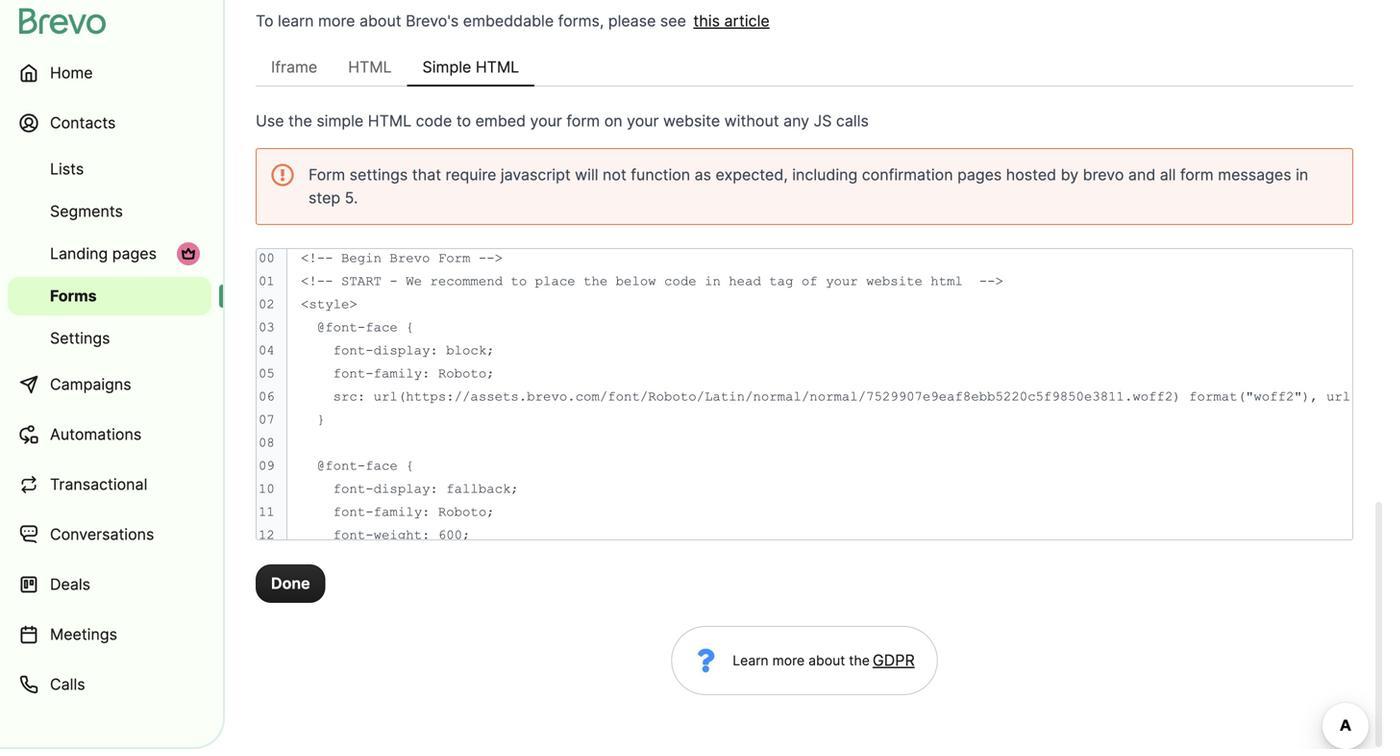 Task type: describe. For each thing, give the bounding box(es) containing it.
js
[[814, 112, 832, 130]]

11
[[259, 505, 275, 520]]

learn more about the gdpr
[[733, 651, 915, 670]]

step
[[309, 189, 341, 207]]

0 horizontal spatial about
[[360, 12, 402, 30]]

form inside form settings that require javascript will not function as expected, including confirmation pages hosted by brevo and all form messages in step 5.
[[1181, 165, 1214, 184]]

05
[[259, 366, 275, 381]]

automations
[[50, 425, 142, 444]]

deals link
[[8, 562, 212, 608]]

iframe link
[[256, 48, 333, 87]]

contacts
[[50, 113, 116, 132]]

settings link
[[8, 319, 212, 358]]

to learn more about brevo's embeddable forms, please see this article
[[256, 12, 770, 30]]

segments
[[50, 202, 123, 221]]

lists
[[50, 160, 84, 178]]

html link
[[333, 48, 407, 87]]

06
[[259, 390, 275, 404]]

12
[[259, 528, 275, 543]]

contacts link
[[8, 100, 212, 146]]

07
[[259, 413, 275, 428]]

transactional link
[[8, 462, 212, 508]]

landing pages link
[[8, 235, 212, 273]]

simple
[[317, 112, 364, 130]]

to
[[457, 112, 471, 130]]

conversations link
[[8, 512, 212, 558]]

will
[[575, 165, 599, 184]]

html down embeddable
[[476, 58, 520, 76]]

html left code
[[368, 112, 412, 130]]

automations link
[[8, 412, 212, 458]]

please
[[609, 12, 656, 30]]

form settings that require javascript will not function as expected, including confirmation pages hosted by brevo and all form messages in step 5.
[[309, 165, 1309, 207]]

this article link
[[691, 12, 770, 30]]

forms,
[[558, 12, 604, 30]]

0 vertical spatial more
[[318, 12, 355, 30]]

and
[[1129, 165, 1156, 184]]

calls
[[50, 675, 85, 694]]

home
[[50, 63, 93, 82]]

simple
[[423, 58, 472, 76]]

meetings link
[[8, 612, 212, 658]]

hosted
[[1007, 165, 1057, 184]]

conversations
[[50, 525, 154, 544]]

campaigns
[[50, 375, 131, 394]]

deals
[[50, 575, 90, 594]]

to
[[256, 12, 274, 30]]

1 vertical spatial pages
[[112, 244, 157, 263]]

settings
[[350, 165, 408, 184]]

any
[[784, 112, 810, 130]]

simple html link
[[407, 48, 535, 87]]

simple html
[[423, 58, 520, 76]]

00
[[259, 251, 275, 266]]

about inside learn more about the gdpr
[[809, 653, 846, 669]]

more inside learn more about the gdpr
[[773, 653, 805, 669]]

lists link
[[8, 150, 212, 189]]

as
[[695, 165, 712, 184]]

segments link
[[8, 192, 212, 231]]

code
[[416, 112, 452, 130]]

forms
[[50, 287, 97, 305]]

02
[[259, 297, 275, 312]]

2 your from the left
[[627, 112, 659, 130]]

use the simple html code to embed your form on your website without any js calls
[[256, 112, 869, 130]]

09
[[259, 459, 275, 474]]

that
[[412, 165, 442, 184]]

landing
[[50, 244, 108, 263]]



Task type: locate. For each thing, give the bounding box(es) containing it.
landing pages
[[50, 244, 157, 263]]

1 your from the left
[[530, 112, 563, 130]]

require
[[446, 165, 497, 184]]

meetings
[[50, 625, 117, 644]]

calls link
[[8, 662, 212, 708]]

by
[[1061, 165, 1079, 184]]

1 horizontal spatial pages
[[958, 165, 1002, 184]]

1 horizontal spatial form
[[1181, 165, 1214, 184]]

done button
[[256, 565, 326, 603]]

left___rvooi image
[[181, 246, 196, 262]]

your right embed
[[530, 112, 563, 130]]

0 horizontal spatial the
[[289, 112, 312, 130]]

embed
[[476, 112, 526, 130]]

1 horizontal spatial about
[[809, 653, 846, 669]]

form left on
[[567, 112, 600, 130]]

1 horizontal spatial more
[[773, 653, 805, 669]]

your right on
[[627, 112, 659, 130]]

1 vertical spatial more
[[773, 653, 805, 669]]

function
[[631, 165, 691, 184]]

0 vertical spatial pages
[[958, 165, 1002, 184]]

transactional
[[50, 475, 148, 494]]

campaigns link
[[8, 362, 212, 408]]

08
[[259, 436, 275, 451]]

0 vertical spatial about
[[360, 12, 402, 30]]

form right 'all'
[[1181, 165, 1214, 184]]

pages inside form settings that require javascript will not function as expected, including confirmation pages hosted by brevo and all form messages in step 5.
[[958, 165, 1002, 184]]

gdpr link
[[870, 649, 915, 672]]

home link
[[8, 50, 212, 96]]

0 vertical spatial the
[[289, 112, 312, 130]]

calls
[[837, 112, 869, 130]]

form
[[309, 165, 345, 184]]

brevo
[[1084, 165, 1125, 184]]

1 vertical spatial form
[[1181, 165, 1214, 184]]

html up simple
[[348, 58, 392, 76]]

all
[[1161, 165, 1177, 184]]

your
[[530, 112, 563, 130], [627, 112, 659, 130]]

settings
[[50, 329, 110, 348]]

expected,
[[716, 165, 788, 184]]

including
[[793, 165, 858, 184]]

learn
[[733, 653, 769, 669]]

javascript
[[501, 165, 571, 184]]

01
[[259, 274, 275, 289]]

0 horizontal spatial form
[[567, 112, 600, 130]]

not
[[603, 165, 627, 184]]

1 vertical spatial the
[[850, 653, 870, 669]]

website
[[664, 112, 721, 130]]

1 horizontal spatial your
[[627, 112, 659, 130]]

embeddable
[[463, 12, 554, 30]]

03
[[259, 320, 275, 335]]

the left "gdpr"
[[850, 653, 870, 669]]

html
[[348, 58, 392, 76], [476, 58, 520, 76], [368, 112, 412, 130]]

more
[[318, 12, 355, 30], [773, 653, 805, 669]]

04
[[259, 343, 275, 358]]

pages left hosted
[[958, 165, 1002, 184]]

0 vertical spatial form
[[567, 112, 600, 130]]

article
[[725, 12, 770, 30]]

form
[[567, 112, 600, 130], [1181, 165, 1214, 184]]

0 horizontal spatial your
[[530, 112, 563, 130]]

this
[[694, 12, 720, 30]]

the
[[289, 112, 312, 130], [850, 653, 870, 669]]

5.
[[345, 189, 358, 207]]

messages
[[1219, 165, 1292, 184]]

the right use
[[289, 112, 312, 130]]

without
[[725, 112, 780, 130]]

see
[[661, 12, 687, 30]]

in
[[1297, 165, 1309, 184]]

0 horizontal spatial pages
[[112, 244, 157, 263]]

on
[[605, 112, 623, 130]]

about
[[360, 12, 402, 30], [809, 653, 846, 669]]

the inside learn more about the gdpr
[[850, 653, 870, 669]]

iframe
[[271, 58, 318, 76]]

10
[[259, 482, 275, 497]]

about up 'html' link
[[360, 12, 402, 30]]

brevo's
[[406, 12, 459, 30]]

00 01 02 03 04 05 06 07 08 09 10 11 12
[[259, 251, 275, 543]]

done
[[271, 574, 310, 593]]

gdpr
[[873, 651, 915, 670]]

about left gdpr link on the right bottom of page
[[809, 653, 846, 669]]

0 horizontal spatial more
[[318, 12, 355, 30]]

confirmation
[[862, 165, 954, 184]]

forms link
[[8, 277, 212, 315]]

use
[[256, 112, 284, 130]]

1 horizontal spatial the
[[850, 653, 870, 669]]

1 vertical spatial about
[[809, 653, 846, 669]]

learn
[[278, 12, 314, 30]]

pages down segments link
[[112, 244, 157, 263]]



Task type: vqa. For each thing, say whether or not it's contained in the screenshot.
1-3 of 3
no



